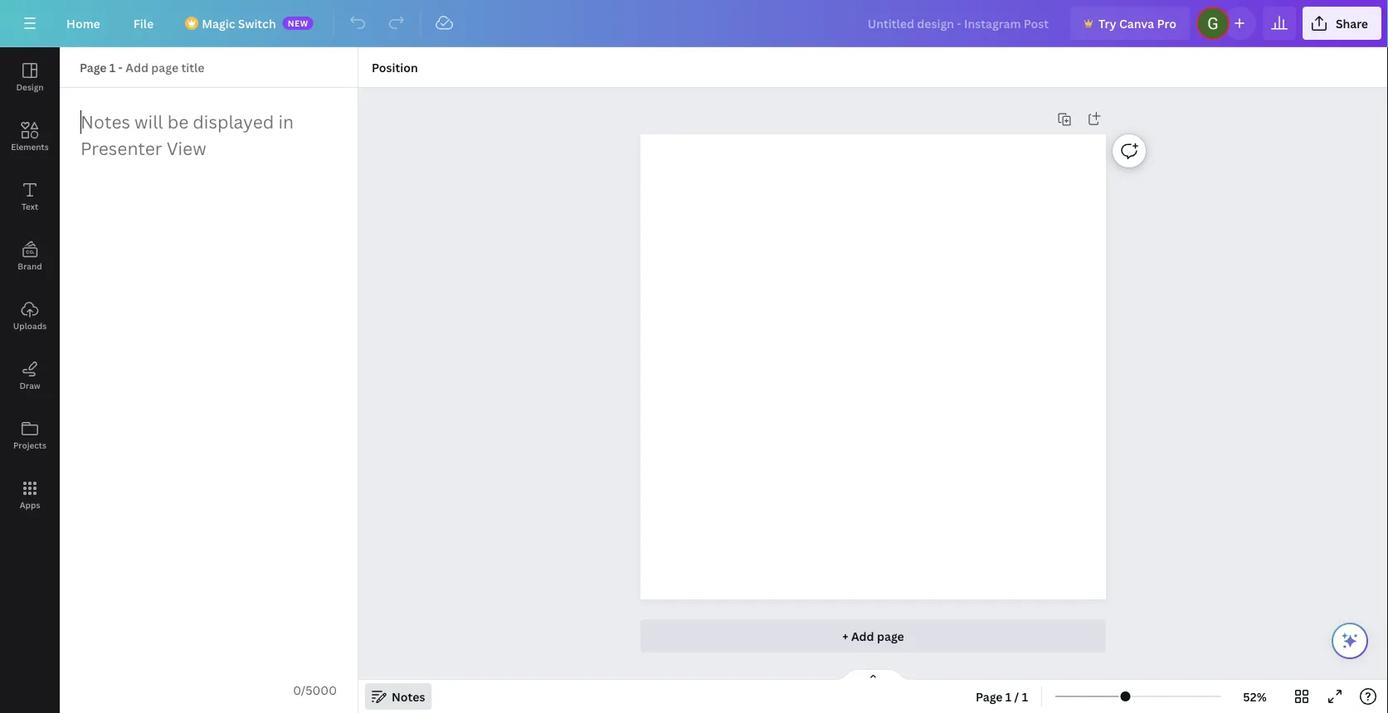 Task type: describe. For each thing, give the bounding box(es) containing it.
file button
[[120, 7, 167, 40]]

52%
[[1243, 689, 1267, 705]]

0
[[293, 683, 301, 698]]

page 1 / 1
[[976, 689, 1028, 705]]

try canva pro button
[[1071, 7, 1190, 40]]

page
[[877, 629, 904, 644]]

projects button
[[0, 406, 60, 466]]

0 horizontal spatial /
[[301, 683, 306, 698]]

draw
[[19, 380, 40, 391]]

1 horizontal spatial /
[[1015, 689, 1019, 705]]

draw button
[[0, 346, 60, 406]]

add
[[851, 629, 874, 644]]

design
[[16, 81, 44, 93]]

elements button
[[0, 107, 60, 167]]

share
[[1336, 15, 1369, 31]]

home link
[[53, 7, 114, 40]]

notes
[[392, 689, 425, 705]]

side panel tab list
[[0, 47, 60, 525]]

page 1 -
[[80, 59, 126, 75]]

notes button
[[365, 684, 432, 710]]

Notes will be displayed in Presenter View text field
[[61, 89, 357, 675]]

home
[[66, 15, 100, 31]]

2 horizontal spatial 1
[[1022, 689, 1028, 705]]

0 out of 5,000 characters used element
[[293, 683, 337, 698]]

apps
[[20, 500, 40, 511]]

magic
[[202, 15, 235, 31]]

-
[[118, 59, 123, 75]]

Design title text field
[[855, 7, 1064, 40]]

0 / 5000
[[293, 683, 337, 698]]

+ add page
[[843, 629, 904, 644]]

1 for -
[[109, 59, 116, 75]]

position
[[372, 59, 418, 75]]

share button
[[1303, 7, 1382, 40]]

apps button
[[0, 466, 60, 525]]

magic switch
[[202, 15, 276, 31]]



Task type: locate. For each thing, give the bounding box(es) containing it.
page for page 1 -
[[80, 59, 107, 75]]

try
[[1099, 15, 1117, 31]]

uploads button
[[0, 286, 60, 346]]

5000
[[306, 683, 337, 698]]

position button
[[365, 54, 425, 81]]

design button
[[0, 47, 60, 107]]

1 vertical spatial page
[[976, 689, 1003, 705]]

/
[[301, 683, 306, 698], [1015, 689, 1019, 705]]

1 for /
[[1006, 689, 1012, 705]]

projects
[[13, 440, 46, 451]]

text button
[[0, 167, 60, 227]]

brand
[[18, 261, 42, 272]]

page
[[80, 59, 107, 75], [976, 689, 1003, 705]]

elements
[[11, 141, 49, 152]]

page for page 1 / 1
[[976, 689, 1003, 705]]

0 horizontal spatial page
[[80, 59, 107, 75]]

file
[[133, 15, 154, 31]]

brand button
[[0, 227, 60, 286]]

52% button
[[1228, 684, 1282, 710]]

1
[[109, 59, 116, 75], [1006, 689, 1012, 705], [1022, 689, 1028, 705]]

canva assistant image
[[1340, 632, 1360, 651]]

+ add page button
[[641, 620, 1106, 653]]

text
[[21, 201, 38, 212]]

0 horizontal spatial 1
[[109, 59, 116, 75]]

new
[[288, 17, 309, 29]]

canva
[[1120, 15, 1155, 31]]

+
[[843, 629, 849, 644]]

Page title text field
[[126, 57, 206, 77]]

uploads
[[13, 320, 47, 332]]

show pages image
[[834, 669, 913, 682]]

try canva pro
[[1099, 15, 1177, 31]]

pro
[[1157, 15, 1177, 31]]

switch
[[238, 15, 276, 31]]

1 horizontal spatial 1
[[1006, 689, 1012, 705]]

main menu bar
[[0, 0, 1388, 47]]

0 vertical spatial page
[[80, 59, 107, 75]]

1 horizontal spatial page
[[976, 689, 1003, 705]]



Task type: vqa. For each thing, say whether or not it's contained in the screenshot.
more studies
no



